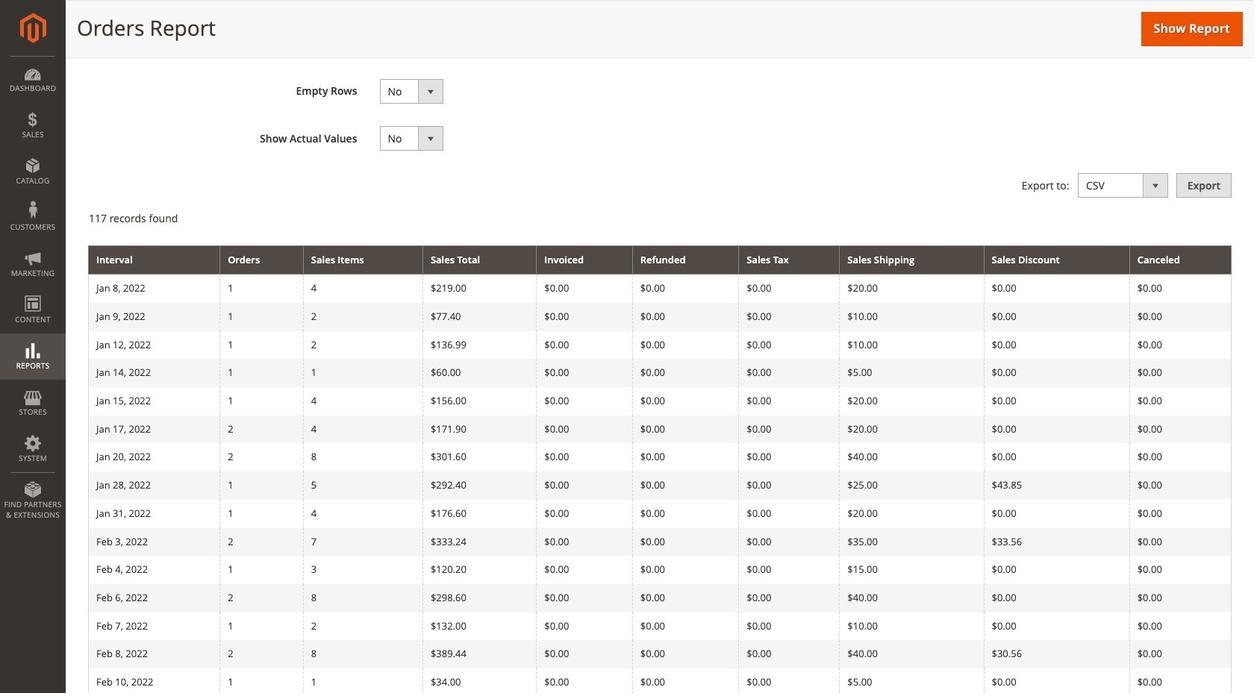 Task type: vqa. For each thing, say whether or not it's contained in the screenshot.
the magento admin panel icon
yes



Task type: locate. For each thing, give the bounding box(es) containing it.
menu bar
[[0, 56, 66, 528]]



Task type: describe. For each thing, give the bounding box(es) containing it.
magento admin panel image
[[20, 13, 46, 43]]



